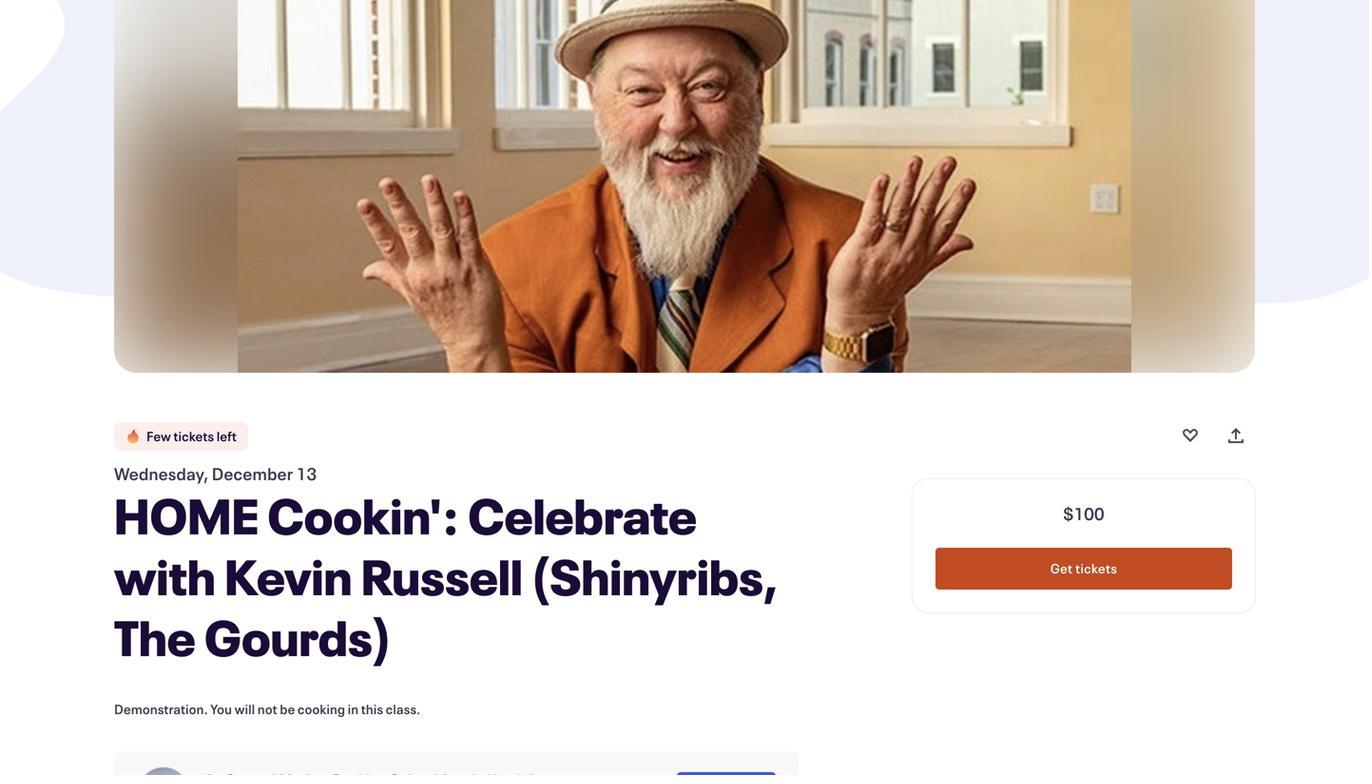 Task type: describe. For each thing, give the bounding box(es) containing it.
will
[[235, 701, 255, 718]]

home
[[114, 483, 259, 548]]

demonstration. you will not be cooking in this class.
[[114, 701, 421, 718]]

(shinyribs,
[[532, 544, 778, 609]]

few tickets left
[[147, 428, 237, 445]]

demonstration.
[[114, 701, 208, 718]]

get
[[1051, 560, 1073, 577]]

few
[[147, 428, 171, 445]]

class.
[[386, 701, 421, 718]]

13
[[296, 462, 317, 485]]

cooking
[[298, 701, 345, 718]]

the
[[114, 605, 196, 670]]

celebrate
[[468, 483, 697, 548]]

kevin
[[225, 544, 352, 609]]

you
[[210, 701, 232, 718]]

cookin':
[[268, 483, 459, 548]]

wednesday, december 13 home cookin': celebrate with kevin russell (shinyribs, the gourds)
[[114, 462, 778, 670]]

gourds)
[[205, 605, 391, 670]]



Task type: locate. For each thing, give the bounding box(es) containing it.
wednesday,
[[114, 462, 209, 485]]

not
[[258, 701, 278, 718]]

1 vertical spatial tickets
[[1076, 560, 1118, 577]]

tickets right get
[[1076, 560, 1118, 577]]

0 vertical spatial tickets
[[174, 428, 214, 445]]

home cookin': celebrate with kevin russell (shinyribs, the gourds) image
[[238, 0, 1132, 373]]

$100
[[1064, 502, 1105, 525]]

organizer profile element
[[114, 752, 799, 775]]

get tickets
[[1051, 560, 1118, 577]]

0 horizontal spatial tickets
[[174, 428, 214, 445]]

in
[[348, 701, 359, 718]]

1 horizontal spatial tickets
[[1076, 560, 1118, 577]]

get tickets button
[[936, 548, 1233, 590]]

with
[[114, 544, 216, 609]]

tickets
[[174, 428, 214, 445], [1076, 560, 1118, 577]]

left
[[217, 428, 237, 445]]

tickets for few
[[174, 428, 214, 445]]

be
[[280, 701, 295, 718]]

tickets inside button
[[1076, 560, 1118, 577]]

russell
[[361, 544, 523, 609]]

tickets left left
[[174, 428, 214, 445]]

december
[[212, 462, 293, 485]]

this
[[361, 701, 383, 718]]

tickets for get
[[1076, 560, 1118, 577]]



Task type: vqa. For each thing, say whether or not it's contained in the screenshot.
an
no



